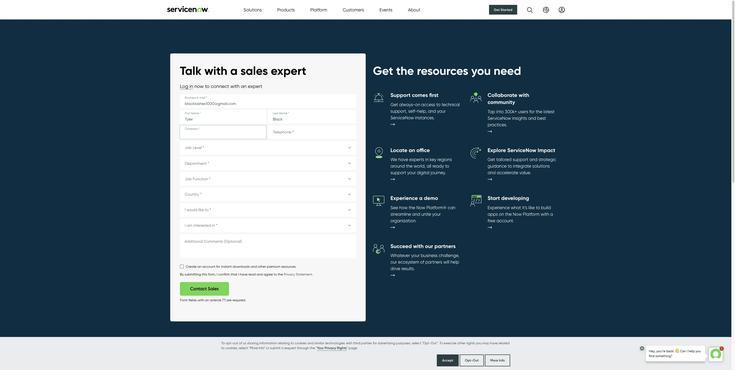 Task type: locate. For each thing, give the bounding box(es) containing it.
and up the solutions at the top of the page
[[530, 157, 538, 162]]

0 vertical spatial experience
[[391, 195, 418, 202]]

an down talk with a sales expert
[[241, 83, 247, 89]]

get for get always-on access to technical support, self-help, and your servicenow instances.
[[391, 102, 398, 107]]

your down "technical" at the top right of page
[[437, 109, 446, 114]]

0 horizontal spatial select
[[239, 346, 248, 350]]

purposes,
[[396, 341, 411, 345]]

get for get the resources you need
[[373, 63, 394, 78]]

0 vertical spatial privacy
[[284, 273, 295, 276]]

0 vertical spatial select
[[412, 341, 422, 345]]

demo
[[424, 195, 438, 202]]

have right 'may' on the right bottom
[[490, 341, 498, 345]]

0 horizontal spatial our
[[391, 260, 397, 265]]

servicenow down support,
[[391, 115, 414, 120]]

servicenow image
[[167, 6, 209, 12]]

" down similar
[[316, 346, 317, 350]]

expert
[[271, 63, 307, 78], [248, 83, 263, 89]]

select down us on the bottom of the page
[[239, 346, 248, 350]]

0 horizontal spatial "
[[316, 346, 317, 350]]

get for get tailored support and strategic guidance to integrate solutions and accelerate value.
[[488, 157, 496, 162]]

privacy
[[284, 273, 295, 276], [325, 346, 336, 350]]

1 vertical spatial platform
[[523, 212, 540, 217]]

2 " from the left
[[347, 346, 348, 350]]

an left asterisk
[[205, 298, 209, 302]]

tap
[[488, 109, 496, 114]]

through
[[297, 346, 309, 350]]

experience
[[391, 195, 418, 202], [488, 205, 510, 210]]

1 horizontal spatial have
[[399, 157, 409, 162]]

solutions button
[[244, 6, 262, 13]]

0 horizontal spatial support
[[391, 170, 407, 175]]

1 vertical spatial in
[[426, 157, 429, 162]]

1 horizontal spatial now
[[513, 212, 522, 217]]

(*)
[[223, 298, 226, 302]]

the inside 'to opt-out of us sharing information relating to cookies and similar technologies with third parties for advertising purposes, select "opt-out".  to exercise other rights you may have related to cookies, select "more info" or submit a request through the "'
[[310, 346, 315, 350]]

1 vertical spatial support
[[391, 170, 407, 175]]

1 horizontal spatial in
[[426, 157, 429, 162]]

on inside experience what it's like to build apps on the now platform with a free account.
[[499, 212, 505, 217]]

opt-out button
[[460, 355, 485, 367]]

parties
[[361, 341, 372, 345]]

tap into 300k+ users for the latest servicenow insights and best practices.
[[488, 109, 555, 127]]

0 horizontal spatial of
[[239, 341, 242, 345]]

0 vertical spatial for
[[530, 109, 535, 114]]

0 vertical spatial on
[[416, 102, 421, 107]]

0 vertical spatial support
[[513, 157, 529, 162]]

1 horizontal spatial resources
[[417, 63, 469, 78]]

with up the users
[[519, 92, 530, 99]]

partners up the challenge,
[[435, 243, 456, 250]]

servicenow down into
[[488, 116, 512, 121]]

and right read
[[257, 273, 263, 276]]

an
[[241, 83, 247, 89], [409, 147, 416, 154], [198, 265, 202, 269], [205, 298, 209, 302]]

and left best
[[529, 116, 537, 121]]

have down downloads
[[240, 273, 248, 276]]

with inside collaborate with community
[[519, 92, 530, 99]]

other up agree
[[258, 265, 266, 269]]

contact sales
[[190, 286, 219, 292]]

0 vertical spatial resources
[[417, 63, 469, 78]]

need
[[494, 63, 522, 78]]

other left rights in the right of the page
[[458, 341, 466, 345]]

now up unite
[[417, 205, 426, 210]]

support,
[[391, 109, 408, 114]]

all
[[427, 164, 432, 169]]

the inside see how the now platform® can streamline and unite your organization.
[[409, 205, 416, 210]]

may
[[483, 341, 490, 345]]

1 horizontal spatial to
[[440, 341, 444, 345]]

for left the instant
[[216, 265, 221, 269]]

partners down business
[[426, 260, 443, 265]]

and down guidance
[[488, 170, 496, 175]]

1 horizontal spatial experience
[[488, 205, 510, 210]]

0 vertical spatial you
[[472, 63, 491, 78]]

Business E-mail text field
[[180, 94, 356, 108]]

support up the 'integrate'
[[513, 157, 529, 162]]

1 horizontal spatial of
[[421, 260, 425, 265]]

ready
[[433, 164, 444, 169]]

advertising
[[378, 341, 395, 345]]

0 horizontal spatial for
[[216, 265, 221, 269]]

of left us on the bottom of the page
[[239, 341, 242, 345]]

on up help,
[[416, 102, 421, 107]]

impact
[[538, 147, 556, 154]]

tailored
[[497, 157, 512, 162]]

0 horizontal spatial privacy
[[284, 273, 295, 276]]

events button
[[380, 6, 393, 13]]

and down access
[[428, 109, 436, 114]]

get the resources you need
[[373, 63, 522, 78]]

submitting
[[185, 273, 201, 276]]

0 horizontal spatial now
[[417, 205, 426, 210]]

and inside 'to opt-out of us sharing information relating to cookies and similar technologies with third parties for advertising purposes, select "opt-out".  to exercise other rights you may have related to cookies, select "more info" or submit a request through the "'
[[308, 341, 314, 345]]

your
[[317, 346, 324, 350]]

1 vertical spatial other
[[458, 341, 466, 345]]

the inside experience what it's like to build apps on the now platform with a free account.
[[506, 212, 512, 217]]

1 horizontal spatial i
[[238, 273, 239, 276]]

a left demo
[[420, 195, 423, 202]]

i right that
[[238, 273, 239, 276]]

servicenow inside get always-on access to technical support, self-help, and your servicenow instances.
[[391, 115, 414, 120]]

experience up apps
[[488, 205, 510, 210]]

to right access
[[437, 102, 441, 107]]

and left similar
[[308, 341, 314, 345]]

1 vertical spatial have
[[240, 273, 248, 276]]

it's
[[523, 205, 528, 210]]

to
[[205, 83, 210, 89], [437, 102, 441, 107], [446, 164, 450, 169], [508, 164, 512, 169], [536, 205, 541, 210], [274, 273, 277, 276], [291, 341, 294, 345], [221, 346, 225, 350]]

a up log in now to connect with an expert
[[230, 63, 238, 78]]

form fields with an asterisk (*) are required.
[[180, 298, 246, 302]]

1 horizontal spatial "
[[347, 346, 348, 350]]

request
[[285, 346, 296, 350]]

with down build
[[541, 212, 550, 217]]

drive
[[391, 266, 401, 271]]

log in link
[[180, 83, 193, 90]]

0 horizontal spatial experience
[[391, 195, 418, 202]]

experience for experience a demo
[[391, 195, 418, 202]]

0 horizontal spatial i
[[217, 273, 218, 276]]

a down build
[[551, 212, 554, 217]]

other inside 'to opt-out of us sharing information relating to cookies and similar technologies with third parties for advertising purposes, select "opt-out".  to exercise other rights you may have related to cookies, select "more info" or submit a request through the "'
[[458, 341, 466, 345]]

1 horizontal spatial other
[[458, 341, 466, 345]]

results.
[[402, 266, 415, 271]]

partners
[[435, 243, 456, 250], [426, 260, 443, 265]]

our up business
[[425, 243, 434, 250]]

streamline
[[391, 212, 411, 217]]

in inside we have experts in key regions around the world, all ready to support your digital journey.
[[426, 157, 429, 162]]

on
[[416, 102, 421, 107], [499, 212, 505, 217]]

more
[[491, 358, 499, 363]]

in left key
[[426, 157, 429, 162]]

with inside 'to opt-out of us sharing information relating to cookies and similar technologies with third parties for advertising purposes, select "opt-out".  to exercise other rights you may have related to cookies, select "more info" or submit a request through the "'
[[346, 341, 353, 345]]

ecosystem
[[398, 260, 420, 265]]

with
[[205, 63, 228, 78], [231, 83, 240, 89], [519, 92, 530, 99], [541, 212, 550, 217], [414, 243, 424, 250], [198, 298, 204, 302], [346, 341, 353, 345]]

resources
[[417, 63, 469, 78], [282, 265, 296, 269]]

"
[[316, 346, 317, 350], [347, 346, 348, 350]]

1 horizontal spatial on
[[499, 212, 505, 217]]

other
[[258, 265, 266, 269], [458, 341, 466, 345]]

of inside 'to opt-out of us sharing information relating to cookies and similar technologies with third parties for advertising purposes, select "opt-out".  to exercise other rights you may have related to cookies, select "more info" or submit a request through the "'
[[239, 341, 242, 345]]

privacy down technologies
[[325, 346, 336, 350]]

statement
[[296, 273, 313, 276]]

rights
[[337, 346, 347, 350]]

support
[[513, 157, 529, 162], [391, 170, 407, 175]]

support down the around
[[391, 170, 407, 175]]

more info button
[[485, 355, 511, 367]]

of down business
[[421, 260, 425, 265]]

first
[[430, 92, 439, 99]]

to left opt-
[[221, 341, 225, 345]]

events
[[380, 7, 393, 12]]

1 horizontal spatial privacy
[[325, 346, 336, 350]]

2 horizontal spatial for
[[530, 109, 535, 114]]

to down regions
[[446, 164, 450, 169]]

now inside see how the now platform® can streamline and unite your organization.
[[417, 205, 426, 210]]

premium
[[267, 265, 281, 269]]

your down platform®
[[433, 212, 441, 217]]

1 vertical spatial privacy
[[325, 346, 336, 350]]

"more
[[249, 346, 258, 350]]

0 vertical spatial our
[[425, 243, 434, 250]]

to up accelerate
[[508, 164, 512, 169]]

1 " from the left
[[316, 346, 317, 350]]

business
[[421, 253, 438, 258]]

and inside tap into 300k+ users for the latest servicenow insights and best practices.
[[529, 116, 537, 121]]

on up account.
[[499, 212, 505, 217]]

a down the relating
[[282, 346, 284, 350]]

for
[[530, 109, 535, 114], [216, 265, 221, 269], [373, 341, 377, 345]]

to right like
[[536, 205, 541, 210]]

locate
[[391, 147, 408, 154]]

0 vertical spatial in
[[190, 83, 193, 89]]

a inside experience what it's like to build apps on the now platform with a free account.
[[551, 212, 554, 217]]

1 vertical spatial on
[[499, 212, 505, 217]]

get inside get started link
[[494, 8, 500, 12]]

in
[[190, 83, 193, 89], [426, 157, 429, 162]]

1 horizontal spatial support
[[513, 157, 529, 162]]

0 vertical spatial of
[[421, 260, 425, 265]]

with inside experience what it's like to build apps on the now platform with a free account.
[[541, 212, 550, 217]]

0 horizontal spatial platform
[[311, 7, 327, 12]]

with right the fields
[[198, 298, 204, 302]]

0 horizontal spatial to
[[221, 341, 225, 345]]

like
[[529, 205, 535, 210]]

with up business
[[414, 243, 424, 250]]

to right out". on the bottom
[[440, 341, 444, 345]]

on inside get always-on access to technical support, self-help, and your servicenow instances.
[[416, 102, 421, 107]]

in right log
[[190, 83, 193, 89]]

1 horizontal spatial expert
[[271, 63, 307, 78]]

with up page. on the left of the page
[[346, 341, 353, 345]]

partners inside whatever your business challenge, our ecosystem of partners will help drive results.
[[426, 260, 443, 265]]

None text field
[[180, 234, 356, 258]]

customers
[[343, 7, 364, 12]]

your up ecosystem
[[412, 253, 420, 258]]

1 horizontal spatial our
[[425, 243, 434, 250]]

a inside 'to opt-out of us sharing information relating to cookies and similar technologies with third parties for advertising purposes, select "opt-out".  to exercise other rights you may have related to cookies, select "more info" or submit a request through the "'
[[282, 346, 284, 350]]

to up request
[[291, 341, 294, 345]]

0 vertical spatial other
[[258, 265, 266, 269]]

1 vertical spatial you
[[476, 341, 482, 345]]

1 vertical spatial now
[[513, 212, 522, 217]]

always-
[[400, 102, 416, 107]]

1 vertical spatial for
[[216, 265, 221, 269]]

opt-
[[465, 358, 473, 363]]

1 horizontal spatial platform
[[523, 212, 540, 217]]

journey.
[[431, 170, 446, 175]]

support inside we have experts in key regions around the world, all ready to support your digital journey.
[[391, 170, 407, 175]]

1 vertical spatial expert
[[248, 83, 263, 89]]

1 vertical spatial experience
[[488, 205, 510, 210]]

1 horizontal spatial for
[[373, 341, 377, 345]]

organization.
[[391, 218, 417, 223]]

1 to from the left
[[221, 341, 225, 345]]

0 vertical spatial now
[[417, 205, 426, 210]]

1 vertical spatial of
[[239, 341, 242, 345]]

1 vertical spatial resources
[[282, 265, 296, 269]]

you inside 'to opt-out of us sharing information relating to cookies and similar technologies with third parties for advertising purposes, select "opt-out".  to exercise other rights you may have related to cookies, select "more info" or submit a request through the "'
[[476, 341, 482, 345]]

your down world,
[[408, 170, 416, 175]]

1 vertical spatial select
[[239, 346, 248, 350]]

experience up how in the bottom of the page
[[391, 195, 418, 202]]

0 vertical spatial expert
[[271, 63, 307, 78]]

regions
[[438, 157, 452, 162]]

to
[[221, 341, 225, 345], [440, 341, 444, 345]]

explore
[[488, 147, 506, 154]]

experts
[[410, 157, 425, 162]]

select left the "opt-
[[412, 341, 422, 345]]

for right parties
[[373, 341, 377, 345]]

privacy left statement
[[284, 273, 295, 276]]

First Name text field
[[180, 110, 266, 124]]

for right the users
[[530, 109, 535, 114]]

our up drive
[[391, 260, 397, 265]]

to left 'cookies,'
[[221, 346, 225, 350]]

now down what on the bottom of the page
[[513, 212, 522, 217]]

0 vertical spatial have
[[399, 157, 409, 162]]

get inside the 'get tailored support and strategic guidance to integrate solutions and accelerate value.'
[[488, 157, 496, 162]]

i right form,
[[217, 273, 218, 276]]

2 vertical spatial have
[[490, 341, 498, 345]]

experience inside experience what it's like to build apps on the now platform with a free account.
[[488, 205, 510, 210]]

1 vertical spatial our
[[391, 260, 397, 265]]

get inside get always-on access to technical support, self-help, and your servicenow instances.
[[391, 102, 398, 107]]

2 vertical spatial for
[[373, 341, 377, 345]]

relating
[[278, 341, 290, 345]]

and left unite
[[413, 212, 421, 217]]

key
[[430, 157, 437, 162]]

info"
[[259, 346, 265, 350]]

platform
[[311, 7, 327, 12], [523, 212, 540, 217]]

comes
[[412, 92, 428, 99]]

developing
[[502, 195, 530, 202]]

collaborate with community
[[488, 92, 530, 105]]

the inside tap into 300k+ users for the latest servicenow insights and best practices.
[[536, 109, 543, 114]]

1 vertical spatial partners
[[426, 260, 443, 265]]

0 horizontal spatial on
[[416, 102, 421, 107]]

to inside experience what it's like to build apps on the now platform with a free account.
[[536, 205, 541, 210]]

to inside we have experts in key regions around the world, all ready to support your digital journey.
[[446, 164, 450, 169]]

" left page. on the left of the page
[[347, 346, 348, 350]]

started
[[501, 8, 513, 12]]

have up the around
[[399, 157, 409, 162]]

2 horizontal spatial have
[[490, 341, 498, 345]]



Task type: vqa. For each thing, say whether or not it's contained in the screenshot.
any
no



Task type: describe. For each thing, give the bounding box(es) containing it.
.
[[313, 273, 313, 276]]

guidance
[[488, 164, 507, 169]]

go to servicenow account image
[[559, 7, 565, 13]]

technical
[[442, 102, 460, 107]]

experience for experience what it's like to build apps on the now platform with a free account.
[[488, 205, 510, 210]]

0 horizontal spatial resources
[[282, 265, 296, 269]]

around
[[391, 164, 405, 169]]

digital
[[417, 170, 430, 175]]

exercise
[[444, 341, 457, 345]]

and up read
[[251, 265, 257, 269]]

your inside see how the now platform® can streamline and unite your organization.
[[433, 212, 441, 217]]

information
[[260, 341, 277, 345]]

talk with a sales expert
[[180, 63, 307, 78]]

your inside we have experts in key regions around the world, all ready to support your digital journey.
[[408, 170, 416, 175]]

" inside "your privacy rights " page."
[[347, 346, 348, 350]]

integrate
[[514, 164, 532, 169]]

support comes first
[[391, 92, 439, 99]]

2 to from the left
[[440, 341, 444, 345]]

access
[[422, 102, 436, 107]]

into
[[497, 109, 504, 114]]

support inside the 'get tailored support and strategic guidance to integrate solutions and accelerate value.'
[[513, 157, 529, 162]]

of inside whatever your business challenge, our ecosystem of partners will help drive results.
[[421, 260, 425, 265]]

instances.
[[415, 115, 435, 120]]

customers button
[[343, 6, 364, 13]]

third
[[354, 341, 361, 345]]

about button
[[408, 6, 421, 13]]

Company text field
[[180, 126, 266, 139]]

servicenow inside tap into 300k+ users for the latest servicenow insights and best practices.
[[488, 116, 512, 121]]

servicenow up the 'get tailored support and strategic guidance to integrate solutions and accelerate value.'
[[508, 147, 537, 154]]

log
[[180, 83, 188, 89]]

will
[[444, 260, 450, 265]]

accept button
[[437, 355, 459, 367]]

0 horizontal spatial other
[[258, 265, 266, 269]]

sales
[[208, 286, 219, 292]]

get started
[[494, 8, 513, 12]]

1 i from the left
[[217, 273, 218, 276]]

get always-on access to technical support, self-help, and your servicenow instances.
[[391, 102, 460, 120]]

opt-
[[226, 341, 233, 345]]

we have experts in key regions around the world, all ready to support your digital journey.
[[391, 157, 452, 175]]

our inside whatever your business challenge, our ecosystem of partners will help drive results.
[[391, 260, 397, 265]]

form,
[[208, 273, 216, 276]]

start developing
[[488, 195, 530, 202]]

explore servicenow impact
[[488, 147, 556, 154]]

and inside see how the now platform® can streamline and unite your organization.
[[413, 212, 421, 217]]

and inside get always-on access to technical support, self-help, and your servicenow instances.
[[428, 109, 436, 114]]

now
[[195, 83, 204, 89]]

contact
[[190, 286, 207, 292]]

create
[[186, 265, 197, 269]]

experience what it's like to build apps on the now platform with a free account.
[[488, 205, 554, 223]]

about
[[408, 7, 421, 12]]

collaborate
[[488, 92, 518, 99]]

downloads
[[233, 265, 250, 269]]

the inside we have experts in key regions around the world, all ready to support your digital journey.
[[406, 164, 413, 169]]

contact sales button
[[180, 282, 229, 296]]

strategic
[[539, 157, 557, 162]]

office
[[417, 147, 430, 154]]

cookies
[[295, 341, 307, 345]]

asterisk
[[210, 298, 222, 302]]

to opt-out of us sharing information relating to cookies and similar technologies with third parties for advertising purposes, select "opt-out".  to exercise other rights you may have related to cookies, select "more info" or submit a request through the "
[[221, 341, 510, 350]]

locate an office
[[391, 147, 430, 154]]

talk
[[180, 63, 202, 78]]

value.
[[520, 170, 532, 175]]

" inside 'to opt-out of us sharing information relating to cookies and similar technologies with third parties for advertising purposes, select "opt-out".  to exercise other rights you may have related to cookies, select "more info" or submit a request through the "'
[[316, 346, 317, 350]]

instant
[[221, 265, 232, 269]]

0 horizontal spatial in
[[190, 83, 193, 89]]

your inside whatever your business challenge, our ecosystem of partners will help drive results.
[[412, 253, 420, 258]]

form
[[180, 298, 188, 302]]

get for get started
[[494, 8, 500, 12]]

similar
[[315, 341, 325, 345]]

0 vertical spatial platform
[[311, 7, 327, 12]]

confirm
[[219, 273, 230, 276]]

for inside tap into 300k+ users for the latest servicenow insights and best practices.
[[530, 109, 535, 114]]

agree
[[264, 273, 273, 276]]

your inside get always-on access to technical support, self-help, and your servicenow instances.
[[437, 109, 446, 114]]

to inside get always-on access to technical support, self-help, and your servicenow instances.
[[437, 102, 441, 107]]

now inside experience what it's like to build apps on the now platform with a free account.
[[513, 212, 522, 217]]

accelerate
[[497, 170, 519, 175]]

see how the now platform® can streamline and unite your organization.
[[391, 205, 456, 223]]

whatever your business challenge, our ecosystem of partners will help drive results.
[[391, 253, 460, 271]]

an right 'create'
[[198, 265, 202, 269]]

help,
[[418, 109, 427, 114]]

Last Name text field
[[268, 110, 356, 124]]

platform inside experience what it's like to build apps on the now platform with a free account.
[[523, 212, 540, 217]]

an up the experts
[[409, 147, 416, 154]]

create an account for instant downloads and other premium resources
[[186, 265, 296, 269]]

page.
[[349, 346, 358, 350]]

build
[[542, 205, 551, 210]]

1 horizontal spatial select
[[412, 341, 422, 345]]

platform®
[[427, 205, 447, 210]]

users
[[519, 109, 529, 114]]

succeed with our partners
[[391, 243, 456, 250]]

start
[[488, 195, 500, 202]]

more info
[[491, 358, 505, 363]]

accept
[[443, 358, 454, 363]]

to right now
[[205, 83, 210, 89]]

solutions
[[244, 7, 262, 12]]

or
[[266, 346, 269, 350]]

with up connect
[[205, 63, 228, 78]]

products button
[[278, 6, 295, 13]]

to inside the 'get tailored support and strategic guidance to integrate solutions and accelerate value.'
[[508, 164, 512, 169]]

unite
[[422, 212, 432, 217]]

Telephone telephone field
[[268, 126, 356, 139]]

self-
[[409, 109, 418, 114]]

connect
[[211, 83, 229, 89]]

fields
[[189, 298, 197, 302]]

have inside we have experts in key regions around the world, all ready to support your digital journey.
[[399, 157, 409, 162]]

"opt-
[[422, 341, 431, 345]]

to right agree
[[274, 273, 277, 276]]

0 horizontal spatial have
[[240, 273, 248, 276]]

free
[[488, 218, 496, 223]]

that
[[231, 273, 238, 276]]

best
[[538, 116, 547, 121]]

account
[[203, 265, 216, 269]]

latest
[[544, 109, 555, 114]]

what
[[511, 205, 522, 210]]

info
[[499, 358, 505, 363]]

log in now to connect with an expert
[[180, 83, 263, 89]]

with right connect
[[231, 83, 240, 89]]

for inside 'to opt-out of us sharing information relating to cookies and similar technologies with third parties for advertising purposes, select "opt-out".  to exercise other rights you may have related to cookies, select "more info" or submit a request through the "'
[[373, 341, 377, 345]]

see
[[391, 205, 399, 210]]

0 vertical spatial partners
[[435, 243, 456, 250]]

2 i from the left
[[238, 273, 239, 276]]

have inside 'to opt-out of us sharing information relating to cookies and similar technologies with third parties for advertising purposes, select "opt-out".  to exercise other rights you may have related to cookies, select "more info" or submit a request through the "'
[[490, 341, 498, 345]]

0 horizontal spatial expert
[[248, 83, 263, 89]]



